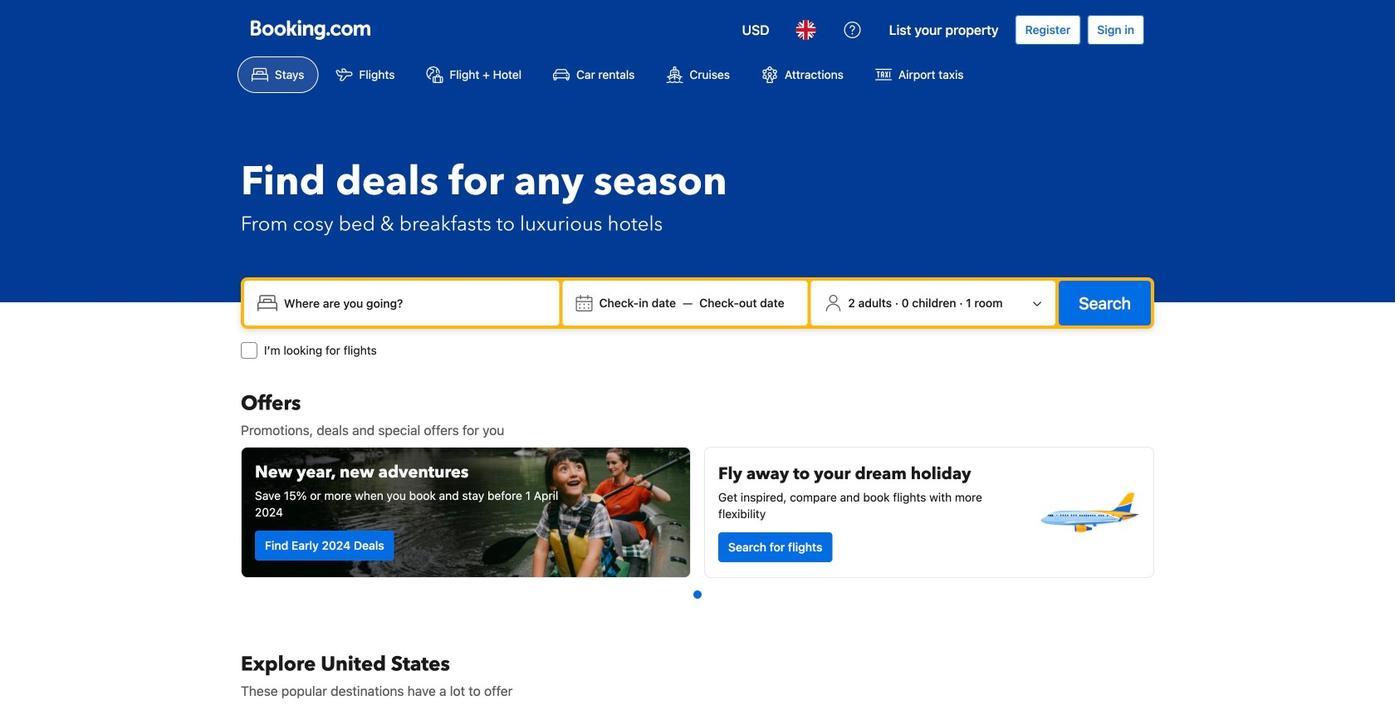 Task type: describe. For each thing, give the bounding box(es) containing it.
Where are you going? field
[[277, 288, 553, 318]]



Task type: vqa. For each thing, say whether or not it's contained in the screenshot.
your
no



Task type: locate. For each thing, give the bounding box(es) containing it.
progress bar
[[693, 590, 702, 599]]

booking.com image
[[251, 20, 370, 40]]

a young girl and woman kayak on a river image
[[242, 448, 690, 577]]

main content
[[234, 390, 1161, 710]]

fly away to your dream holiday image
[[1037, 461, 1140, 564]]



